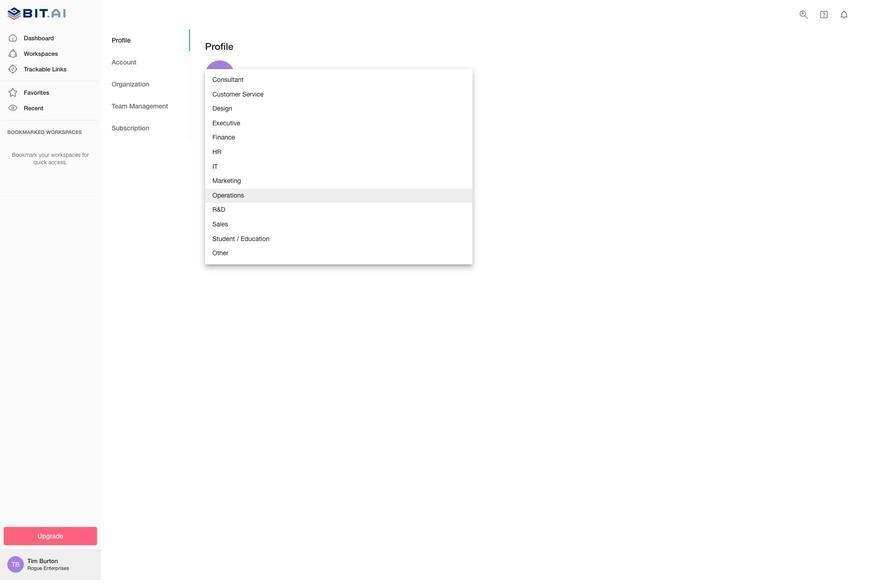Task type: describe. For each thing, give the bounding box(es) containing it.
changes
[[229, 223, 255, 231]]

account
[[112, 58, 136, 66]]

team management
[[112, 102, 168, 110]]

bookmarked
[[7, 129, 45, 135]]

organization link
[[101, 73, 190, 95]]

tb button
[[205, 61, 250, 90]]

student
[[212, 235, 235, 242]]

team
[[112, 102, 128, 110]]

operations for operations popup button on the top of the page
[[205, 192, 241, 200]]

favorites
[[24, 89, 49, 96]]

links
[[52, 65, 67, 73]]

workspaces
[[46, 129, 82, 135]]

tim
[[27, 558, 38, 565]]

enterprises
[[44, 566, 69, 572]]

dashboard button
[[0, 30, 101, 46]]

design
[[212, 105, 232, 112]]

hr option
[[205, 145, 472, 160]]

service
[[242, 90, 264, 98]]

r&d option
[[205, 203, 472, 217]]

CEO text field
[[205, 152, 472, 167]]

recent
[[24, 105, 43, 112]]

executive option
[[205, 116, 472, 131]]

tab list containing profile
[[101, 29, 190, 139]]

workspaces
[[24, 50, 58, 57]]

bookmark your workspaces for quick access.
[[12, 152, 89, 166]]

rogue
[[27, 566, 42, 572]]

consultant option
[[205, 73, 472, 87]]

access.
[[48, 159, 67, 166]]

upgrade
[[38, 532, 63, 540]]

trackable links
[[24, 65, 67, 73]]

other option
[[205, 246, 472, 261]]

/
[[237, 235, 239, 242]]

1 horizontal spatial profile
[[205, 41, 233, 52]]

subscription
[[112, 124, 149, 132]]

burton
[[39, 558, 58, 565]]

account link
[[101, 51, 190, 73]]

list box containing consultant
[[205, 69, 472, 265]]

sales option
[[205, 217, 472, 232]]

profile link
[[101, 29, 190, 51]]

trackable
[[24, 65, 50, 73]]

tb inside button
[[213, 69, 227, 82]]

save changes
[[212, 223, 255, 231]]

education
[[241, 235, 270, 242]]

tim burton rogue enterprises
[[27, 558, 69, 572]]

save
[[212, 223, 227, 231]]



Task type: vqa. For each thing, say whether or not it's contained in the screenshot.
R&D
yes



Task type: locate. For each thing, give the bounding box(es) containing it.
organization
[[112, 80, 149, 88]]

2 operations from the left
[[212, 192, 244, 199]]

finance option
[[205, 131, 472, 145]]

it option
[[205, 160, 472, 174]]

profile inside tab list
[[112, 36, 131, 44]]

marketing
[[212, 177, 241, 185]]

customer
[[212, 90, 241, 98]]

tab list
[[101, 29, 190, 139]]

0 vertical spatial tb
[[213, 69, 227, 82]]

customer service option
[[205, 87, 472, 102]]

trackable links button
[[0, 61, 101, 77]]

sales
[[212, 221, 228, 228]]

favorites button
[[0, 85, 101, 100]]

customer service
[[212, 90, 264, 98]]

dashboard
[[24, 34, 54, 41]]

hr
[[212, 148, 221, 156]]

operations down marketing
[[212, 192, 244, 199]]

bookmarked workspaces
[[7, 129, 82, 135]]

student / education option
[[205, 232, 472, 246]]

tb
[[213, 69, 227, 82], [12, 561, 20, 569]]

tb up 'customer'
[[213, 69, 227, 82]]

operations option
[[205, 189, 472, 203]]

bookmark
[[12, 152, 37, 158]]

for
[[82, 152, 89, 158]]

upgrade button
[[4, 527, 97, 546]]

design option
[[205, 102, 472, 116]]

profile up "account"
[[112, 36, 131, 44]]

profile
[[112, 36, 131, 44], [205, 41, 233, 52]]

operations up r&d
[[205, 192, 241, 200]]

workspaces button
[[0, 46, 101, 61]]

management
[[129, 102, 168, 110]]

list box
[[205, 69, 472, 265]]

marketing option
[[205, 174, 472, 189]]

finance
[[212, 134, 235, 141]]

1 operations from the left
[[205, 192, 241, 200]]

save changes button
[[205, 218, 262, 237]]

operations button
[[205, 189, 472, 203]]

workspaces
[[51, 152, 81, 158]]

your
[[39, 152, 50, 158]]

subscription link
[[101, 117, 190, 139]]

it
[[212, 163, 218, 170]]

team management link
[[101, 95, 190, 117]]

1 horizontal spatial tb
[[213, 69, 227, 82]]

1 vertical spatial tb
[[12, 561, 20, 569]]

consultant
[[212, 76, 244, 83]]

other
[[212, 250, 228, 257]]

operations
[[205, 192, 241, 200], [212, 192, 244, 199]]

operations for 'operations' option
[[212, 192, 244, 199]]

operations inside option
[[212, 192, 244, 199]]

0 horizontal spatial tb
[[12, 561, 20, 569]]

tb left tim
[[12, 561, 20, 569]]

recent button
[[0, 100, 101, 116]]

operations inside popup button
[[205, 192, 241, 200]]

quick
[[34, 159, 47, 166]]

0 horizontal spatial profile
[[112, 36, 131, 44]]

r&d
[[212, 206, 225, 214]]

John text field
[[205, 116, 335, 130]]

student / education
[[212, 235, 270, 242]]

executive
[[212, 119, 240, 127]]

profile up tb button
[[205, 41, 233, 52]]



